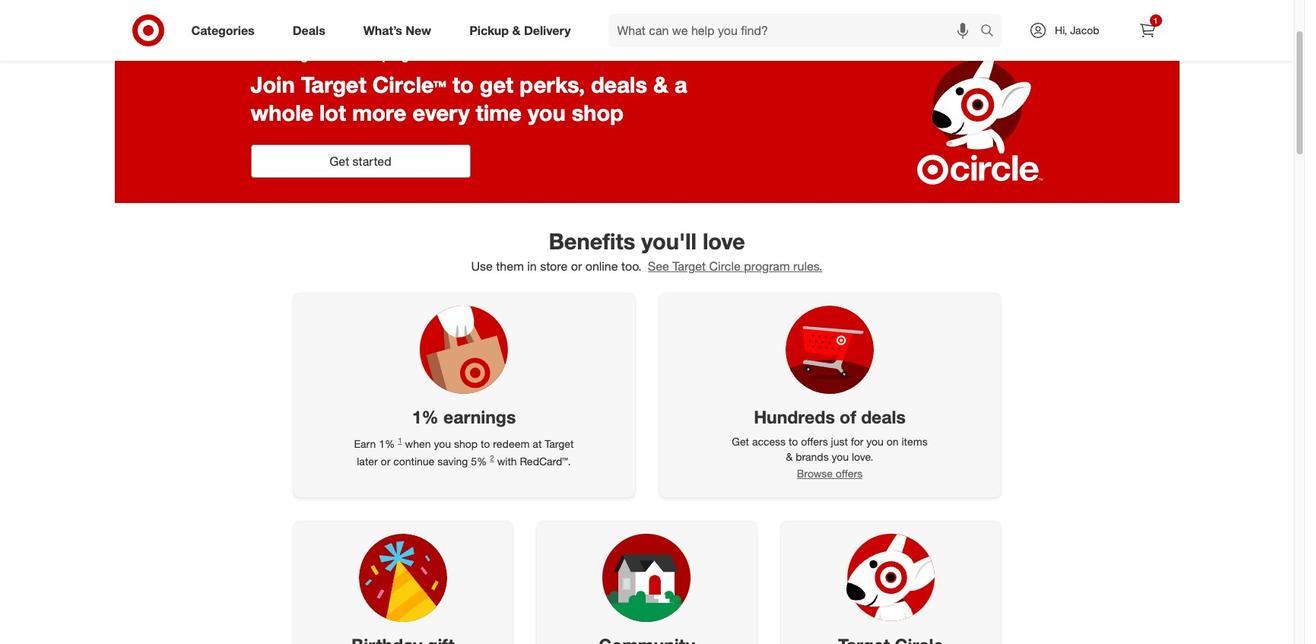 Task type: describe. For each thing, give the bounding box(es) containing it.
circle™
[[373, 71, 446, 98]]

hi, jacob
[[1055, 24, 1100, 37]]

0 vertical spatial 1%
[[412, 406, 439, 428]]

benefits
[[549, 228, 635, 255]]

get
[[480, 71, 514, 98]]

lot
[[320, 99, 346, 126]]

time
[[476, 99, 522, 126]]

categories
[[191, 23, 255, 38]]

hundreds
[[754, 406, 835, 428]]

browse offers link
[[797, 467, 863, 480]]

0 horizontal spatial &
[[512, 23, 521, 38]]

get inside hundreds of deals get access to offers just for you on items & brands you love. browse offers
[[732, 435, 749, 448]]

pickup & delivery link
[[457, 14, 590, 47]]

later
[[357, 454, 378, 467]]

what's new
[[363, 23, 431, 38]]

0 vertical spatial 1 link
[[1131, 14, 1164, 47]]

at
[[533, 437, 542, 450]]

rules.
[[794, 259, 823, 274]]

when you shop to redeem at target later or continue saving 5%
[[357, 437, 574, 467]]

earn 1% 1
[[354, 436, 402, 450]]

2 link
[[490, 453, 494, 462]]

or inside benefits you'll love use them in store or online too. see target circle program rules.
[[571, 259, 582, 274]]

or inside when you shop to redeem at target later or continue saving 5%
[[381, 454, 391, 467]]

get inside get started button
[[330, 154, 349, 169]]

you inside when you shop to redeem at target later or continue saving 5%
[[434, 437, 451, 450]]

hundreds of deals get access to offers just for you on items & brands you love. browse offers
[[732, 406, 928, 480]]

every
[[413, 99, 470, 126]]

just
[[831, 435, 848, 448]]

items
[[902, 435, 928, 448]]

meet
[[251, 48, 280, 64]]

what's new link
[[351, 14, 450, 47]]

pickup
[[470, 23, 509, 38]]

perks,
[[520, 71, 585, 98]]

for you on
[[851, 435, 899, 448]]

circle
[[709, 259, 741, 274]]

redcard™.
[[520, 454, 571, 467]]

online
[[586, 259, 618, 274]]

to inside hundreds of deals get access to offers just for you on items & brands you love. browse offers
[[789, 435, 798, 448]]

use
[[471, 259, 493, 274]]

meet target's rewards program join target circle™ to get perks, deals & a whole lot more every time you shop
[[251, 48, 687, 126]]

categories link
[[178, 14, 274, 47]]

deals
[[591, 71, 647, 98]]

target inside benefits you'll love use them in store or online too. see target circle program rules.
[[673, 259, 706, 274]]

2 with redcard™.
[[490, 453, 571, 467]]

program inside meet target's rewards program join target circle™ to get perks, deals & a whole lot more every time you shop
[[382, 48, 431, 64]]

1% inside earn 1% 1
[[379, 437, 395, 450]]

& brands you love.
[[786, 450, 874, 463]]

more
[[352, 99, 407, 126]]

of deals
[[840, 406, 906, 428]]

continue
[[393, 454, 435, 467]]

saving
[[438, 454, 468, 467]]

in
[[527, 259, 537, 274]]

rewards
[[332, 48, 379, 64]]



Task type: vqa. For each thing, say whether or not it's contained in the screenshot.
top '1' link
yes



Task type: locate. For each thing, give the bounding box(es) containing it.
offers up & brands you love.
[[801, 435, 828, 448]]

1 left when
[[398, 436, 402, 445]]

0 vertical spatial offers
[[801, 435, 828, 448]]

target inside meet target's rewards program join target circle™ to get perks, deals & a whole lot more every time you shop
[[301, 71, 366, 98]]

0 horizontal spatial 1 link
[[398, 436, 402, 445]]

you inside meet target's rewards program join target circle™ to get perks, deals & a whole lot more every time you shop
[[528, 99, 566, 126]]

0 horizontal spatial or
[[381, 454, 391, 467]]

1 horizontal spatial or
[[571, 259, 582, 274]]

offers down & brands you love.
[[836, 467, 863, 480]]

or
[[571, 259, 582, 274], [381, 454, 391, 467]]

What can we help you find? suggestions appear below search field
[[608, 14, 984, 47]]

target's
[[283, 48, 328, 64]]

5%
[[471, 454, 487, 467]]

you'll
[[642, 228, 697, 255]]

1 vertical spatial get
[[732, 435, 749, 448]]

1 link left when
[[398, 436, 402, 445]]

&
[[512, 23, 521, 38], [654, 71, 669, 98]]

program down what's new link
[[382, 48, 431, 64]]

target inside when you shop to redeem at target later or continue saving 5%
[[545, 437, 574, 450]]

& left a
[[654, 71, 669, 98]]

1 horizontal spatial program
[[744, 259, 790, 274]]

to right access
[[789, 435, 798, 448]]

0 horizontal spatial shop
[[454, 437, 478, 450]]

0 vertical spatial get
[[330, 154, 349, 169]]

when
[[405, 437, 431, 450]]

1 horizontal spatial 1 link
[[1131, 14, 1164, 47]]

delivery
[[524, 23, 571, 38]]

new
[[406, 23, 431, 38]]

2 horizontal spatial target
[[673, 259, 706, 274]]

1 vertical spatial 1
[[398, 436, 402, 445]]

started
[[353, 154, 392, 169]]

2 horizontal spatial to
[[789, 435, 798, 448]]

2
[[490, 453, 494, 462]]

1 vertical spatial target
[[673, 259, 706, 274]]

0 vertical spatial 1
[[1154, 16, 1158, 25]]

0 horizontal spatial 1%
[[379, 437, 395, 450]]

shop inside meet target's rewards program join target circle™ to get perks, deals & a whole lot more every time you shop
[[572, 99, 624, 126]]

get left access
[[732, 435, 749, 448]]

1 right jacob on the top of the page
[[1154, 16, 1158, 25]]

deals
[[293, 23, 325, 38]]

1 vertical spatial you
[[434, 437, 451, 450]]

to inside when you shop to redeem at target later or continue saving 5%
[[481, 437, 490, 450]]

1 link
[[1131, 14, 1164, 47], [398, 436, 402, 445]]

1
[[1154, 16, 1158, 25], [398, 436, 402, 445]]

1 vertical spatial program
[[744, 259, 790, 274]]

or right store
[[571, 259, 582, 274]]

2 vertical spatial target
[[545, 437, 574, 450]]

target right at
[[545, 437, 574, 450]]

get
[[330, 154, 349, 169], [732, 435, 749, 448]]

target
[[301, 71, 366, 98], [673, 259, 706, 274], [545, 437, 574, 450]]

1 horizontal spatial get
[[732, 435, 749, 448]]

0 vertical spatial or
[[571, 259, 582, 274]]

1 horizontal spatial &
[[654, 71, 669, 98]]

program
[[382, 48, 431, 64], [744, 259, 790, 274]]

1 horizontal spatial target
[[545, 437, 574, 450]]

them
[[496, 259, 524, 274]]

0 vertical spatial &
[[512, 23, 521, 38]]

1 horizontal spatial shop
[[572, 99, 624, 126]]

1% up when
[[412, 406, 439, 428]]

0 horizontal spatial 1
[[398, 436, 402, 445]]

to left the get
[[453, 71, 474, 98]]

a
[[675, 71, 687, 98]]

1 vertical spatial &
[[654, 71, 669, 98]]

hi,
[[1055, 24, 1068, 37]]

you
[[528, 99, 566, 126], [434, 437, 451, 450]]

0 horizontal spatial you
[[434, 437, 451, 450]]

1 vertical spatial 1%
[[379, 437, 395, 450]]

to inside meet target's rewards program join target circle™ to get perks, deals & a whole lot more every time you shop
[[453, 71, 474, 98]]

1 horizontal spatial 1
[[1154, 16, 1158, 25]]

1% earnings
[[412, 406, 516, 428]]

0 vertical spatial target
[[301, 71, 366, 98]]

1 horizontal spatial offers
[[836, 467, 863, 480]]

deals link
[[280, 14, 344, 47]]

get started button
[[251, 144, 471, 178]]

earnings
[[443, 406, 516, 428]]

1 horizontal spatial 1%
[[412, 406, 439, 428]]

too.
[[622, 259, 642, 274]]

program inside benefits you'll love use them in store or online too. see target circle program rules.
[[744, 259, 790, 274]]

earn
[[354, 437, 376, 450]]

1 inside earn 1% 1
[[398, 436, 402, 445]]

1 vertical spatial 1 link
[[398, 436, 402, 445]]

to
[[453, 71, 474, 98], [789, 435, 798, 448], [481, 437, 490, 450]]

1 link right jacob on the top of the page
[[1131, 14, 1164, 47]]

offers
[[801, 435, 828, 448], [836, 467, 863, 480]]

0 horizontal spatial to
[[453, 71, 474, 98]]

& right pickup
[[512, 23, 521, 38]]

join
[[251, 71, 295, 98]]

shop
[[572, 99, 624, 126], [454, 437, 478, 450]]

get left started
[[330, 154, 349, 169]]

jacob
[[1071, 24, 1100, 37]]

benefits you'll love use them in store or online too. see target circle program rules.
[[471, 228, 823, 274]]

1 vertical spatial offers
[[836, 467, 863, 480]]

1%
[[412, 406, 439, 428], [379, 437, 395, 450]]

you down perks,
[[528, 99, 566, 126]]

love
[[703, 228, 745, 255]]

0 horizontal spatial get
[[330, 154, 349, 169]]

store
[[540, 259, 568, 274]]

get started
[[330, 154, 392, 169]]

shop down deals
[[572, 99, 624, 126]]

target up lot
[[301, 71, 366, 98]]

what's
[[363, 23, 402, 38]]

& inside meet target's rewards program join target circle™ to get perks, deals & a whole lot more every time you shop
[[654, 71, 669, 98]]

see target circle program rules. link
[[648, 258, 823, 276]]

1 horizontal spatial to
[[481, 437, 490, 450]]

program left rules.
[[744, 259, 790, 274]]

browse
[[797, 467, 833, 480]]

1 vertical spatial or
[[381, 454, 391, 467]]

shop up saving
[[454, 437, 478, 450]]

0 horizontal spatial program
[[382, 48, 431, 64]]

whole
[[251, 99, 313, 126]]

access
[[752, 435, 786, 448]]

to up 2
[[481, 437, 490, 450]]

1 vertical spatial shop
[[454, 437, 478, 450]]

with
[[497, 454, 517, 467]]

0 horizontal spatial target
[[301, 71, 366, 98]]

0 horizontal spatial offers
[[801, 435, 828, 448]]

see
[[648, 259, 669, 274]]

redeem
[[493, 437, 530, 450]]

shop inside when you shop to redeem at target later or continue saving 5%
[[454, 437, 478, 450]]

1 horizontal spatial you
[[528, 99, 566, 126]]

0 vertical spatial program
[[382, 48, 431, 64]]

1% right earn
[[379, 437, 395, 450]]

0 vertical spatial shop
[[572, 99, 624, 126]]

pickup & delivery
[[470, 23, 571, 38]]

search
[[974, 24, 1010, 39]]

you up saving
[[434, 437, 451, 450]]

search button
[[974, 14, 1010, 50]]

target right see
[[673, 259, 706, 274]]

0 vertical spatial you
[[528, 99, 566, 126]]

or right later
[[381, 454, 391, 467]]



